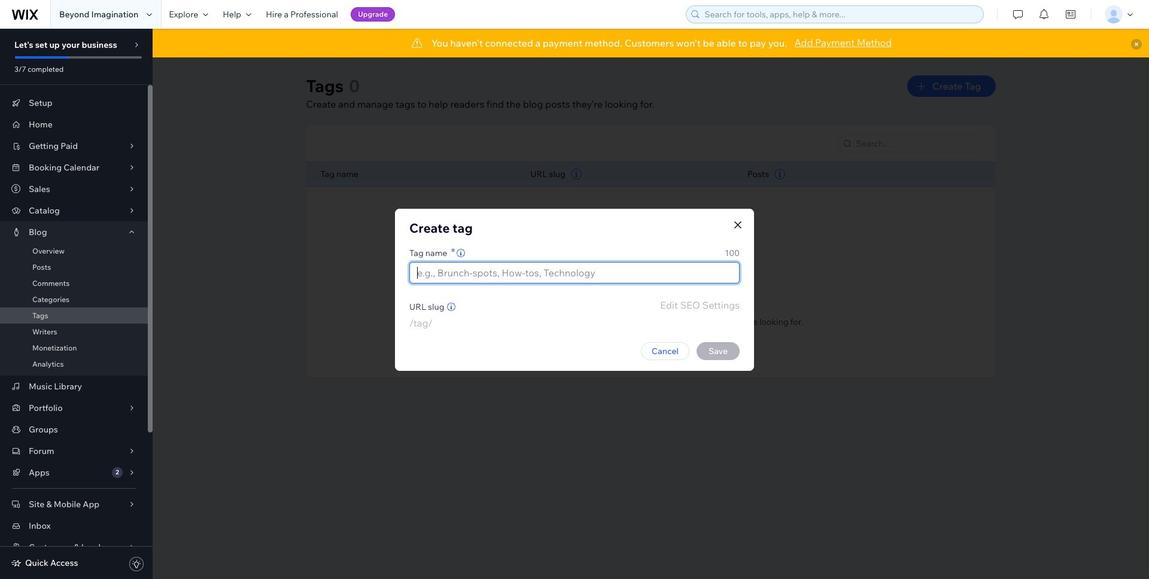 Task type: describe. For each thing, give the bounding box(es) containing it.
Search for tools, apps, help & more... field
[[701, 6, 980, 23]]

sidebar element
[[0, 29, 153, 580]]



Task type: vqa. For each thing, say whether or not it's contained in the screenshot.
alert
yes



Task type: locate. For each thing, give the bounding box(es) containing it.
alert
[[153, 29, 1150, 57]]

Search... field
[[853, 135, 977, 152]]

e.g., Brunch-spots, How-tos, Technology field
[[414, 263, 736, 283]]



